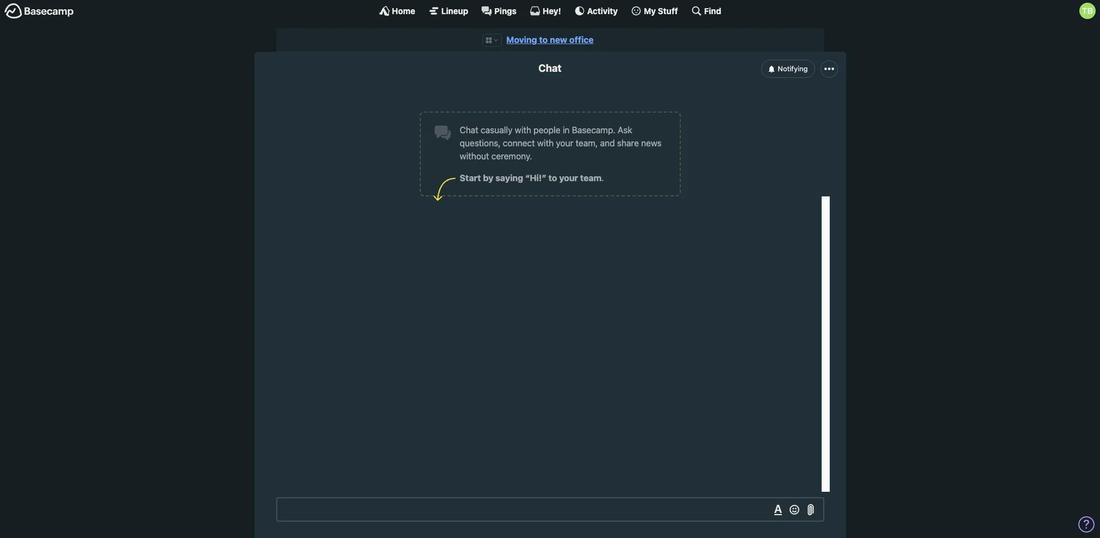 Task type: describe. For each thing, give the bounding box(es) containing it.
team
[[580, 173, 602, 183]]

find
[[704, 6, 722, 16]]

.
[[602, 173, 604, 183]]

chat for chat casually with people in basecamp. ask questions, connect with your team, and share news without ceremony.
[[460, 125, 479, 135]]

activity link
[[574, 5, 618, 16]]

my
[[644, 6, 656, 16]]

casually
[[481, 125, 513, 135]]

find button
[[691, 5, 722, 16]]

lineup link
[[429, 5, 468, 16]]

home link
[[379, 5, 415, 16]]

hey!
[[543, 6, 561, 16]]

start by saying "hi!" to your team .
[[460, 173, 604, 183]]

1 horizontal spatial to
[[549, 173, 557, 183]]

team,
[[576, 138, 598, 148]]

my stuff
[[644, 6, 678, 16]]

without
[[460, 151, 489, 161]]

tim burton image
[[1080, 3, 1096, 19]]

chat for chat
[[539, 62, 562, 74]]

your inside chat casually with people in basecamp. ask questions, connect with your team, and share news without ceremony.
[[556, 138, 574, 148]]

ceremony.
[[492, 151, 532, 161]]

questions,
[[460, 138, 501, 148]]

ask
[[618, 125, 633, 135]]

1 horizontal spatial with
[[537, 138, 554, 148]]



Task type: vqa. For each thing, say whether or not it's contained in the screenshot.
Figuring it out 'Link'
no



Task type: locate. For each thing, give the bounding box(es) containing it.
1 vertical spatial to
[[549, 173, 557, 183]]

with down the people
[[537, 138, 554, 148]]

basecamp.
[[572, 125, 616, 135]]

1 horizontal spatial chat
[[539, 62, 562, 74]]

chat casually with people in basecamp. ask questions, connect with your team, and share news without ceremony.
[[460, 125, 662, 161]]

office
[[570, 35, 594, 45]]

pings
[[495, 6, 517, 16]]

with
[[515, 125, 532, 135], [537, 138, 554, 148]]

0 horizontal spatial chat
[[460, 125, 479, 135]]

your left "team"
[[559, 173, 578, 183]]

saying
[[496, 173, 523, 183]]

news
[[641, 138, 662, 148]]

chat up questions,
[[460, 125, 479, 135]]

my stuff button
[[631, 5, 678, 16]]

to right "hi!"
[[549, 173, 557, 183]]

0 horizontal spatial with
[[515, 125, 532, 135]]

1 vertical spatial with
[[537, 138, 554, 148]]

hey! button
[[530, 5, 561, 16]]

0 vertical spatial to
[[539, 35, 548, 45]]

new
[[550, 35, 568, 45]]

home
[[392, 6, 415, 16]]

connect
[[503, 138, 535, 148]]

switch accounts image
[[4, 3, 74, 20]]

moving to new office
[[507, 35, 594, 45]]

share
[[617, 138, 639, 148]]

with up 'connect'
[[515, 125, 532, 135]]

pings button
[[482, 5, 517, 16]]

main element
[[0, 0, 1101, 21]]

chat
[[539, 62, 562, 74], [460, 125, 479, 135]]

notifying
[[778, 64, 808, 73]]

None text field
[[276, 497, 825, 522]]

1 vertical spatial chat
[[460, 125, 479, 135]]

notifying link
[[762, 60, 816, 78]]

to
[[539, 35, 548, 45], [549, 173, 557, 183]]

moving
[[507, 35, 537, 45]]

by
[[483, 173, 494, 183]]

moving to new office link
[[507, 35, 594, 45]]

people
[[534, 125, 561, 135]]

your
[[556, 138, 574, 148], [559, 173, 578, 183]]

stuff
[[658, 6, 678, 16]]

your down in
[[556, 138, 574, 148]]

0 vertical spatial your
[[556, 138, 574, 148]]

"hi!"
[[525, 173, 547, 183]]

chat inside chat casually with people in basecamp. ask questions, connect with your team, and share news without ceremony.
[[460, 125, 479, 135]]

1 vertical spatial your
[[559, 173, 578, 183]]

and
[[600, 138, 615, 148]]

in
[[563, 125, 570, 135]]

0 horizontal spatial to
[[539, 35, 548, 45]]

lineup
[[442, 6, 468, 16]]

to left new
[[539, 35, 548, 45]]

activity
[[587, 6, 618, 16]]

chat down moving to new office
[[539, 62, 562, 74]]

0 vertical spatial with
[[515, 125, 532, 135]]

0 vertical spatial chat
[[539, 62, 562, 74]]

start
[[460, 173, 481, 183]]



